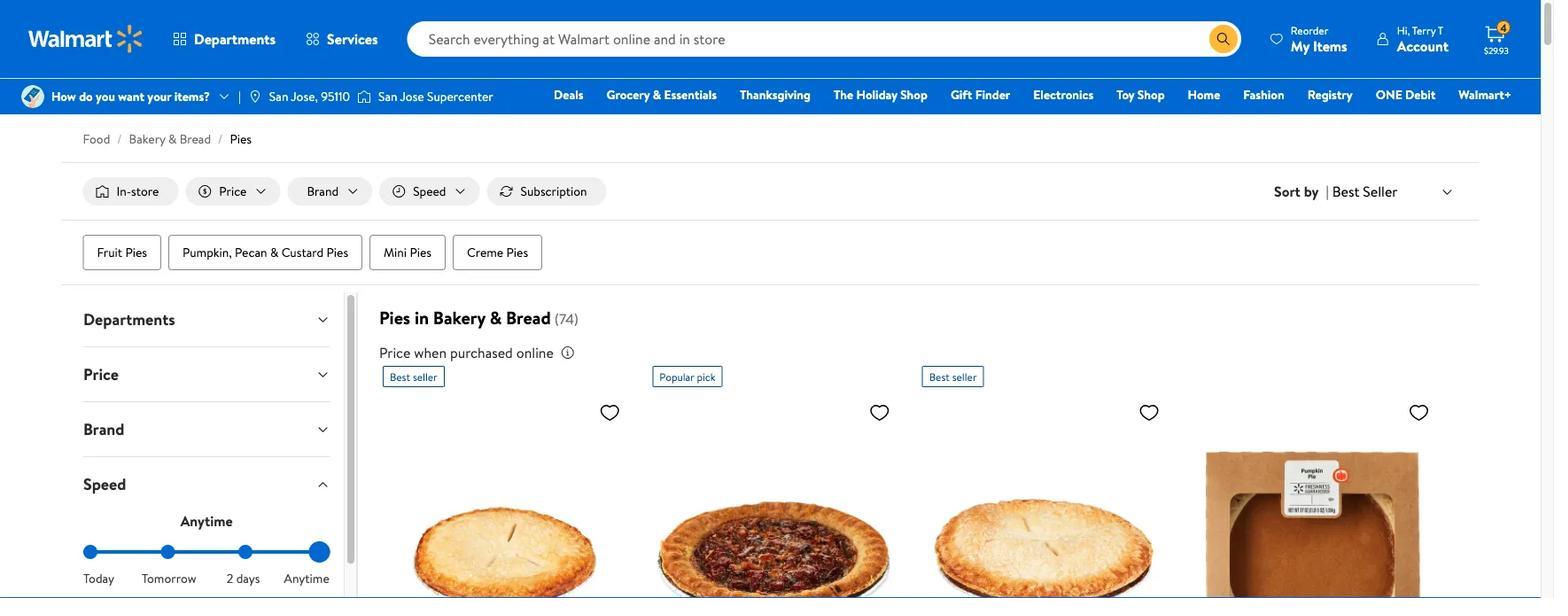 Task type: locate. For each thing, give the bounding box(es) containing it.
0 horizontal spatial speed button
[[69, 457, 344, 511]]

brand button up 'speed' tab
[[69, 402, 344, 457]]

0 vertical spatial brand
[[307, 183, 339, 200]]

0 horizontal spatial  image
[[248, 90, 262, 104]]

shop right toy
[[1138, 86, 1165, 103]]

speed
[[413, 183, 446, 200], [83, 473, 126, 496]]

1 horizontal spatial  image
[[357, 88, 371, 105]]

/ left pies link at top left
[[218, 130, 223, 148]]

bread down items?
[[180, 130, 211, 148]]

 image
[[357, 88, 371, 105], [248, 90, 262, 104]]

1 vertical spatial |
[[1326, 182, 1329, 201]]

2 san from the left
[[378, 88, 398, 105]]

price button
[[186, 177, 280, 206], [69, 348, 344, 402]]

2
[[226, 570, 233, 587]]

fruit pies
[[97, 244, 147, 261]]

 image
[[21, 85, 44, 108]]

the holiday shop
[[834, 86, 928, 103]]

departments inside departments dropdown button
[[83, 309, 175, 331]]

reorder my items
[[1291, 23, 1348, 55]]

speed button
[[379, 177, 480, 206], [69, 457, 344, 511]]

1 horizontal spatial shop
[[1138, 86, 1165, 103]]

freshness guaranteed 10 inch pumpkin pie image
[[1192, 394, 1437, 598]]

1 horizontal spatial bakery
[[433, 305, 486, 330]]

0 vertical spatial anytime
[[180, 511, 232, 531]]

price button down departments dropdown button
[[69, 348, 344, 402]]

by
[[1304, 182, 1319, 201]]

$29.93
[[1485, 44, 1509, 56]]

san for san jose supercenter
[[378, 88, 398, 105]]

items?
[[174, 88, 210, 105]]

creme pies link
[[453, 235, 543, 270]]

pies left in at bottom left
[[379, 305, 410, 330]]

one
[[1376, 86, 1403, 103]]

grocery
[[607, 86, 650, 103]]

bakery down your
[[129, 130, 165, 148]]

1 horizontal spatial bread
[[506, 305, 551, 330]]

| right by
[[1326, 182, 1329, 201]]

pies right creme
[[507, 244, 528, 261]]

1 vertical spatial bread
[[506, 305, 551, 330]]

gift finder link
[[943, 85, 1019, 104]]

0 horizontal spatial departments
[[83, 309, 175, 331]]

0 vertical spatial departments
[[194, 29, 276, 49]]

san
[[269, 88, 288, 105], [378, 88, 398, 105]]

one debit
[[1376, 86, 1436, 103]]

subscription
[[521, 183, 587, 200]]

seller
[[1363, 182, 1398, 201]]

brand inside tab
[[83, 418, 124, 441]]

0 horizontal spatial best seller
[[390, 369, 438, 384]]

speed up 'mini pies' on the top left of the page
[[413, 183, 446, 200]]

pies right fruit
[[125, 244, 147, 261]]

1 horizontal spatial /
[[218, 130, 223, 148]]

0 horizontal spatial bakery
[[129, 130, 165, 148]]

2 horizontal spatial price
[[379, 343, 411, 363]]

1 best seller from the left
[[390, 369, 438, 384]]

in-
[[117, 183, 131, 200]]

in-store button
[[83, 177, 178, 206]]

deals
[[554, 86, 584, 103]]

0 vertical spatial price
[[219, 183, 247, 200]]

freshness guaranteed apple pie, 4 in, 3.5 oz image
[[922, 394, 1167, 598]]

1 vertical spatial speed button
[[69, 457, 344, 511]]

2 vertical spatial price
[[83, 363, 118, 386]]

brand button up custard
[[288, 177, 372, 206]]

brand inside sort and filter section 'element'
[[307, 183, 339, 200]]

one debit link
[[1368, 85, 1444, 104]]

bakery
[[129, 130, 165, 148], [433, 305, 486, 330]]

best seller
[[390, 369, 438, 384], [929, 369, 977, 384]]

1 vertical spatial brand
[[83, 418, 124, 441]]

essentials
[[664, 86, 717, 103]]

1 vertical spatial bakery
[[433, 305, 486, 330]]

1 horizontal spatial seller
[[952, 369, 977, 384]]

0 vertical spatial price button
[[186, 177, 280, 206]]

fruit
[[97, 244, 122, 261]]

when
[[414, 343, 447, 363]]

/ right food link
[[117, 130, 122, 148]]

sort
[[1274, 182, 1301, 201]]

 image right 95110
[[357, 88, 371, 105]]

price button inside sort and filter section 'element'
[[186, 177, 280, 206]]

grocery & essentials link
[[599, 85, 725, 104]]

1 vertical spatial price
[[379, 343, 411, 363]]

bakery for in
[[433, 305, 486, 330]]

1 horizontal spatial best
[[929, 369, 950, 384]]

1 horizontal spatial speed button
[[379, 177, 480, 206]]

1 horizontal spatial |
[[1326, 182, 1329, 201]]

/
[[117, 130, 122, 148], [218, 130, 223, 148]]

toy
[[1117, 86, 1135, 103]]

food
[[83, 130, 110, 148]]

1 san from the left
[[269, 88, 288, 105]]

add to favorites list, freshness guaranteed mini pecan pie, 4 oz image
[[869, 402, 890, 424]]

 image for san jose supercenter
[[357, 88, 371, 105]]

2 horizontal spatial best
[[1333, 182, 1360, 201]]

Walmart Site-Wide search field
[[407, 21, 1242, 57]]

1 vertical spatial anytime
[[284, 570, 329, 587]]

my
[[1291, 36, 1310, 55]]

best inside dropdown button
[[1333, 182, 1360, 201]]

bread for in
[[506, 305, 551, 330]]

| up pies link at top left
[[238, 88, 241, 105]]

san jose, 95110
[[269, 88, 350, 105]]

finder
[[976, 86, 1011, 103]]

0 horizontal spatial price
[[83, 363, 118, 386]]

Anytime radio
[[315, 545, 330, 559]]

san left jose
[[378, 88, 398, 105]]

1 horizontal spatial best seller
[[929, 369, 977, 384]]

departments up items?
[[194, 29, 276, 49]]

best seller
[[1333, 182, 1398, 201]]

0 vertical spatial bread
[[180, 130, 211, 148]]

1 vertical spatial speed
[[83, 473, 126, 496]]

toy shop link
[[1109, 85, 1173, 104]]

0 vertical spatial speed
[[413, 183, 446, 200]]

0 horizontal spatial seller
[[413, 369, 438, 384]]

san left the jose,
[[269, 88, 288, 105]]

0 horizontal spatial san
[[269, 88, 288, 105]]

0 horizontal spatial anytime
[[180, 511, 232, 531]]

add to favorites list, freshness guaranteed apple pie, 4 in, 3.5 oz image
[[1139, 402, 1160, 424]]

0 vertical spatial |
[[238, 88, 241, 105]]

& right grocery
[[653, 86, 661, 103]]

 image up pies link at top left
[[248, 90, 262, 104]]

san for san jose, 95110
[[269, 88, 288, 105]]

pies right mini
[[410, 244, 432, 261]]

0 vertical spatial bakery
[[129, 130, 165, 148]]

& down your
[[168, 130, 177, 148]]

want
[[118, 88, 144, 105]]

best
[[1333, 182, 1360, 201], [390, 369, 410, 384], [929, 369, 950, 384]]

seller
[[413, 369, 438, 384], [952, 369, 977, 384]]

custard
[[282, 244, 324, 261]]

price
[[219, 183, 247, 200], [379, 343, 411, 363], [83, 363, 118, 386]]

4
[[1501, 20, 1507, 35]]

1 vertical spatial brand button
[[69, 402, 344, 457]]

(74)
[[555, 309, 579, 329]]

in-store
[[117, 183, 159, 200]]

& up purchased
[[490, 305, 502, 330]]

deals link
[[546, 85, 592, 104]]

the holiday shop link
[[826, 85, 936, 104]]

1 / from the left
[[117, 130, 122, 148]]

pumpkin,
[[183, 244, 232, 261]]

1 horizontal spatial speed
[[413, 183, 446, 200]]

1 horizontal spatial departments
[[194, 29, 276, 49]]

holiday
[[857, 86, 898, 103]]

popular pick
[[660, 369, 716, 384]]

brand
[[307, 183, 339, 200], [83, 418, 124, 441]]

freshness guaranteed mini cherry pie, 4 oz image
[[383, 394, 628, 598]]

2 shop from the left
[[1138, 86, 1165, 103]]

anytime down the anytime 'radio'
[[284, 570, 329, 587]]

price button down pies link at top left
[[186, 177, 280, 206]]

2 seller from the left
[[952, 369, 977, 384]]

1 horizontal spatial san
[[378, 88, 398, 105]]

0 horizontal spatial bread
[[180, 130, 211, 148]]

2 best seller from the left
[[929, 369, 977, 384]]

speed button down brand tab
[[69, 457, 344, 511]]

in
[[415, 305, 429, 330]]

shop
[[901, 86, 928, 103], [1138, 86, 1165, 103]]

departments inside departments popup button
[[194, 29, 276, 49]]

speed button up 'mini pies' on the top left of the page
[[379, 177, 480, 206]]

1 seller from the left
[[413, 369, 438, 384]]

0 horizontal spatial speed
[[83, 473, 126, 496]]

how
[[51, 88, 76, 105]]

bread up online
[[506, 305, 551, 330]]

gift
[[951, 86, 973, 103]]

0 horizontal spatial brand
[[83, 418, 124, 441]]

Search search field
[[407, 21, 1242, 57]]

1 horizontal spatial brand
[[307, 183, 339, 200]]

bakery up price when purchased online
[[433, 305, 486, 330]]

anytime up how fast do you want your order? option group
[[180, 511, 232, 531]]

0 horizontal spatial shop
[[901, 86, 928, 103]]

1 horizontal spatial price
[[219, 183, 247, 200]]

departments down fruit pies link
[[83, 309, 175, 331]]

registry link
[[1300, 85, 1361, 104]]

pies right custard
[[327, 244, 348, 261]]

None radio
[[238, 545, 252, 559]]

creme
[[467, 244, 504, 261]]

toy shop
[[1117, 86, 1165, 103]]

None range field
[[83, 550, 330, 554]]

departments tab
[[69, 293, 344, 347]]

search icon image
[[1217, 32, 1231, 46]]

brand button
[[288, 177, 372, 206], [69, 402, 344, 457]]

1 vertical spatial price button
[[69, 348, 344, 402]]

departments button
[[158, 18, 291, 60]]

subscription button
[[487, 177, 607, 206]]

pumpkin, pecan & custard pies
[[183, 244, 348, 261]]

freshness guaranteed mini pecan pie, 4 oz image
[[653, 394, 898, 598]]

shop right holiday in the right of the page
[[901, 86, 928, 103]]

0 horizontal spatial best
[[390, 369, 410, 384]]

t
[[1438, 23, 1444, 38]]

speed up today radio on the bottom of the page
[[83, 473, 126, 496]]

0 vertical spatial speed button
[[379, 177, 480, 206]]

0 horizontal spatial /
[[117, 130, 122, 148]]

price when purchased online
[[379, 343, 554, 363]]

1 horizontal spatial anytime
[[284, 570, 329, 587]]

fashion
[[1244, 86, 1285, 103]]

1 vertical spatial departments
[[83, 309, 175, 331]]



Task type: describe. For each thing, give the bounding box(es) containing it.
 image for san jose, 95110
[[248, 90, 262, 104]]

purchased
[[450, 343, 513, 363]]

pick
[[697, 369, 716, 384]]

add to favorites list, freshness guaranteed 10 inch pumpkin pie image
[[1409, 402, 1430, 424]]

2 / from the left
[[218, 130, 223, 148]]

legal information image
[[561, 346, 575, 360]]

tomorrow
[[141, 570, 196, 587]]

how do you want your items?
[[51, 88, 210, 105]]

days
[[236, 570, 260, 587]]

speed inside 'speed' tab
[[83, 473, 126, 496]]

bakery & bread link
[[129, 130, 211, 148]]

jose
[[400, 88, 424, 105]]

popular
[[660, 369, 695, 384]]

food link
[[83, 130, 110, 148]]

seller for freshness guaranteed mini cherry pie, 4 oz image on the bottom of the page
[[413, 369, 438, 384]]

| inside sort and filter section 'element'
[[1326, 182, 1329, 201]]

pies in bakery & bread (74)
[[379, 305, 579, 330]]

how fast do you want your order? option group
[[83, 545, 330, 587]]

brand for the bottom brand dropdown button
[[83, 418, 124, 441]]

home
[[1188, 86, 1221, 103]]

pies link
[[230, 130, 252, 148]]

best seller for freshness guaranteed apple pie, 4 in, 3.5 oz image
[[929, 369, 977, 384]]

add to favorites list, freshness guaranteed mini cherry pie, 4 oz image
[[599, 402, 621, 424]]

the
[[834, 86, 854, 103]]

fashion link
[[1236, 85, 1293, 104]]

departments button
[[69, 293, 344, 347]]

supercenter
[[427, 88, 493, 105]]

services button
[[291, 18, 393, 60]]

reorder
[[1291, 23, 1329, 38]]

items
[[1313, 36, 1348, 55]]

Today radio
[[83, 545, 97, 559]]

home link
[[1180, 85, 1229, 104]]

Tomorrow radio
[[160, 545, 175, 559]]

your
[[147, 88, 171, 105]]

electronics link
[[1026, 85, 1102, 104]]

best seller for freshness guaranteed mini cherry pie, 4 oz image on the bottom of the page
[[390, 369, 438, 384]]

2 days
[[226, 570, 260, 587]]

mini pies link
[[370, 235, 446, 270]]

brand for the topmost brand dropdown button
[[307, 183, 339, 200]]

sort by |
[[1274, 182, 1329, 201]]

bakery for /
[[129, 130, 165, 148]]

services
[[327, 29, 378, 49]]

0 vertical spatial brand button
[[288, 177, 372, 206]]

fruit pies link
[[83, 235, 161, 270]]

seller for freshness guaranteed apple pie, 4 in, 3.5 oz image
[[952, 369, 977, 384]]

thanksgiving link
[[732, 85, 819, 104]]

hi,
[[1397, 23, 1410, 38]]

pies right bakery & bread link
[[230, 130, 252, 148]]

walmart image
[[28, 25, 144, 53]]

95110
[[321, 88, 350, 105]]

account
[[1397, 36, 1449, 55]]

walmart+ link
[[1451, 85, 1520, 104]]

terry
[[1413, 23, 1436, 38]]

gift finder
[[951, 86, 1011, 103]]

brand tab
[[69, 402, 344, 457]]

electronics
[[1034, 86, 1094, 103]]

speed tab
[[69, 457, 344, 511]]

thanksgiving
[[740, 86, 811, 103]]

hi, terry t account
[[1397, 23, 1449, 55]]

best for freshness guaranteed mini cherry pie, 4 oz image on the bottom of the page
[[390, 369, 410, 384]]

today
[[83, 570, 114, 587]]

0 horizontal spatial |
[[238, 88, 241, 105]]

debit
[[1406, 86, 1436, 103]]

creme pies
[[467, 244, 528, 261]]

price inside sort and filter section 'element'
[[219, 183, 247, 200]]

speed inside sort and filter section 'element'
[[413, 183, 446, 200]]

anytime inside how fast do you want your order? option group
[[284, 570, 329, 587]]

grocery & essentials
[[607, 86, 717, 103]]

food / bakery & bread / pies
[[83, 130, 252, 148]]

best for freshness guaranteed apple pie, 4 in, 3.5 oz image
[[929, 369, 950, 384]]

mini pies
[[384, 244, 432, 261]]

walmart+
[[1459, 86, 1512, 103]]

price tab
[[69, 348, 344, 402]]

price inside 'tab'
[[83, 363, 118, 386]]

best seller button
[[1329, 180, 1458, 203]]

& right pecan
[[270, 244, 279, 261]]

bread for /
[[180, 130, 211, 148]]

store
[[131, 183, 159, 200]]

registry
[[1308, 86, 1353, 103]]

san jose supercenter
[[378, 88, 493, 105]]

online
[[516, 343, 554, 363]]

mini
[[384, 244, 407, 261]]

pecan
[[235, 244, 267, 261]]

you
[[96, 88, 115, 105]]

1 shop from the left
[[901, 86, 928, 103]]

pumpkin, pecan & custard pies link
[[168, 235, 363, 270]]

do
[[79, 88, 93, 105]]

sort and filter section element
[[62, 163, 1480, 220]]

jose,
[[291, 88, 318, 105]]



Task type: vqa. For each thing, say whether or not it's contained in the screenshot.
Immune to the middle
no



